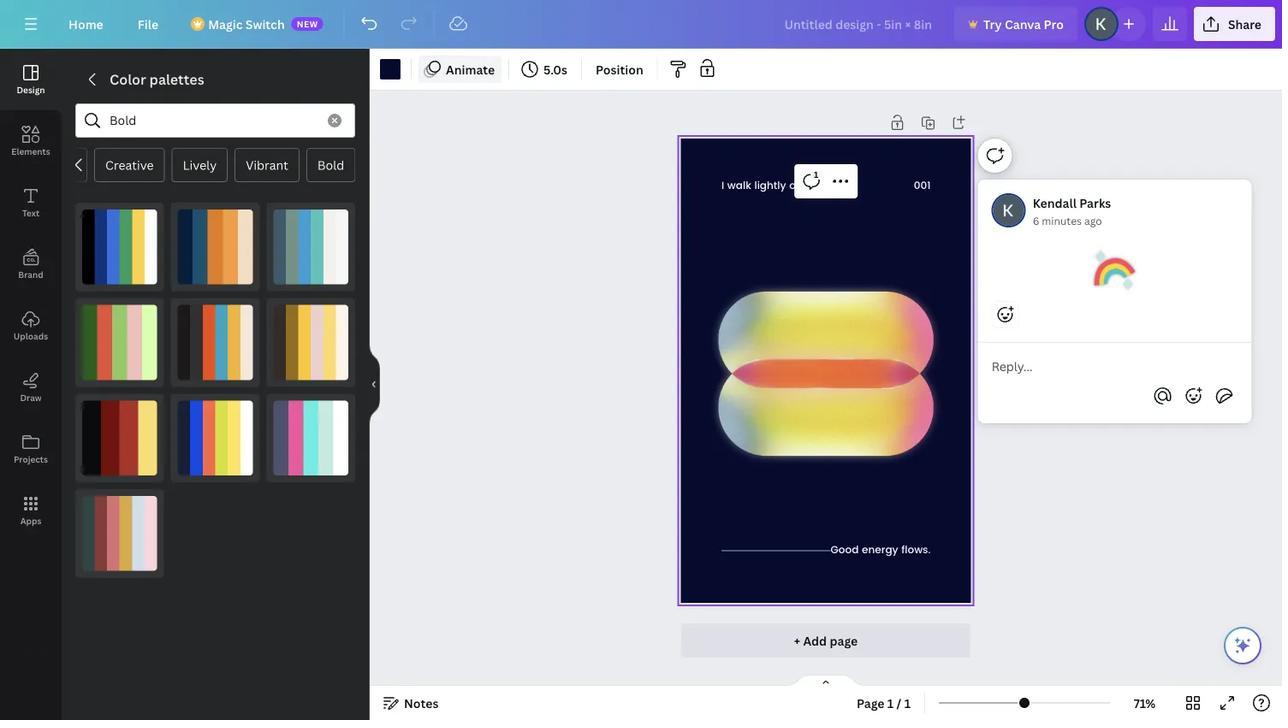 Task type: vqa. For each thing, say whether or not it's contained in the screenshot.
Elements button
yes



Task type: locate. For each thing, give the bounding box(es) containing it.
/
[[897, 696, 902, 712]]

+ add page
[[794, 633, 858, 649]]

page
[[857, 696, 885, 712]]

i
[[722, 178, 724, 195]]

ago
[[1085, 214, 1102, 228]]

Design title text field
[[771, 7, 948, 41]]

brand
[[18, 269, 43, 280]]

5.0s button
[[516, 56, 575, 83]]

text
[[22, 207, 39, 219]]

parks
[[1080, 195, 1112, 211]]

0 horizontal spatial 1
[[814, 169, 819, 181]]

brand button
[[0, 234, 62, 295]]

flows.
[[902, 543, 931, 560]]

page 1 / 1
[[857, 696, 911, 712]]

2 horizontal spatial 1
[[905, 696, 911, 712]]

magic switch
[[208, 16, 285, 32]]

1
[[814, 169, 819, 181], [888, 696, 894, 712], [905, 696, 911, 712]]

lightly
[[755, 178, 786, 195]]

hide image
[[369, 344, 380, 426]]

i walk lightly on this earth.
[[722, 178, 858, 195]]

kendall parks list
[[978, 180, 1259, 479]]

position
[[596, 61, 644, 77]]

file
[[138, 16, 159, 32]]

this
[[806, 178, 825, 195]]

fun
[[54, 157, 76, 173]]

try canva pro button
[[955, 7, 1078, 41]]

main menu bar
[[0, 0, 1283, 49]]

lively button
[[171, 148, 227, 182]]

new
[[297, 18, 318, 30]]

creative button
[[94, 148, 164, 182]]

draw
[[20, 392, 42, 404]]

+ add page button
[[681, 624, 972, 658]]

color palettes
[[110, 70, 204, 89]]

#050a30 image
[[380, 59, 401, 80], [380, 59, 401, 80]]

projects button
[[0, 419, 62, 480]]

vibrant
[[245, 157, 288, 173]]

bold
[[317, 157, 344, 173]]

71%
[[1134, 696, 1156, 712]]

apply "milk carton" style image
[[273, 210, 348, 285]]

apply "watermelon" style image
[[82, 305, 157, 380]]

on
[[789, 178, 803, 195]]

canva assistant image
[[1233, 636, 1253, 657]]

1 right / at the right of the page
[[905, 696, 911, 712]]

1 right on
[[814, 169, 819, 181]]

design
[[17, 84, 45, 95]]

apply "outback flower" style image
[[82, 401, 157, 476]]

6
[[1033, 214, 1040, 228]]

1 button
[[798, 168, 825, 195]]

energy
[[862, 543, 899, 560]]

1 left / at the right of the page
[[888, 696, 894, 712]]

elements button
[[0, 110, 62, 172]]

minutes
[[1042, 214, 1082, 228]]

share
[[1229, 16, 1262, 32]]

good energy flows.
[[831, 543, 931, 560]]

try canva pro
[[984, 16, 1064, 32]]

expressing gratitude image
[[1095, 250, 1136, 291]]

elements
[[11, 146, 50, 157]]

notes button
[[377, 690, 446, 718]]

page
[[830, 633, 858, 649]]



Task type: describe. For each thing, give the bounding box(es) containing it.
bold button
[[306, 148, 355, 182]]

earth.
[[828, 178, 858, 195]]

Search color palettes search field
[[110, 104, 318, 137]]

apply "mid-century icon" style image
[[82, 497, 157, 572]]

uploads
[[14, 330, 48, 342]]

1 inside button
[[814, 169, 819, 181]]

fun button
[[43, 148, 87, 182]]

+
[[794, 633, 801, 649]]

home link
[[55, 7, 117, 41]]

share button
[[1194, 7, 1276, 41]]

kendall
[[1033, 195, 1077, 211]]

palettes
[[149, 70, 204, 89]]

apply "neon noise" style image
[[178, 401, 253, 476]]

projects
[[14, 454, 48, 465]]

draw button
[[0, 357, 62, 419]]

switch
[[246, 16, 285, 32]]

position button
[[589, 56, 650, 83]]

apps
[[20, 515, 41, 527]]

71% button
[[1117, 690, 1173, 718]]

001
[[914, 178, 931, 195]]

kendall parks 6 minutes ago
[[1033, 195, 1112, 228]]

good
[[831, 543, 859, 560]]

5.0s
[[544, 61, 568, 77]]

apply "new dawn" style image
[[178, 210, 253, 285]]

show pages image
[[785, 675, 867, 688]]

animate
[[446, 61, 495, 77]]

design button
[[0, 49, 62, 110]]

walk
[[727, 178, 751, 195]]

uploads button
[[0, 295, 62, 357]]

try
[[984, 16, 1002, 32]]

animate button
[[419, 56, 502, 83]]

pro
[[1044, 16, 1064, 32]]

apply "90s arcade" style image
[[82, 210, 157, 285]]

apply "lemon meringue" style image
[[273, 305, 348, 380]]

file button
[[124, 7, 172, 41]]

notes
[[404, 696, 439, 712]]

apply "skate park" style image
[[178, 305, 253, 380]]

canva
[[1005, 16, 1041, 32]]

1 horizontal spatial 1
[[888, 696, 894, 712]]

magic
[[208, 16, 243, 32]]

text button
[[0, 172, 62, 234]]

Reply draft. Add a reply or @mention. text field
[[992, 357, 1239, 376]]

add
[[803, 633, 827, 649]]

side panel tab list
[[0, 49, 62, 542]]

lively
[[182, 157, 216, 173]]

apply "mint sundae" style image
[[273, 401, 348, 476]]

home
[[68, 16, 103, 32]]

color
[[110, 70, 146, 89]]

apps button
[[0, 480, 62, 542]]

vibrant button
[[234, 148, 299, 182]]

creative
[[105, 157, 153, 173]]



